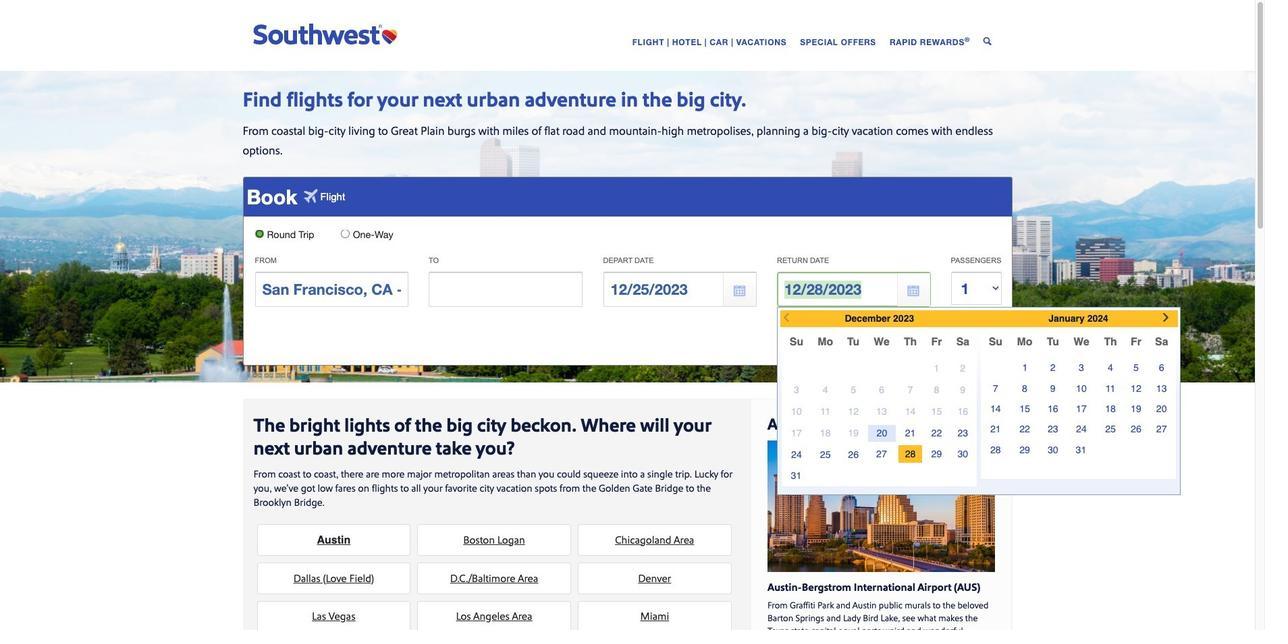 Task type: locate. For each thing, give the bounding box(es) containing it.
main content
[[0, 383, 1255, 631]]

downtown austin texas featuring skyline view of buildings. image
[[767, 441, 995, 572]]

navigation
[[519, 33, 992, 49]]

None text field
[[429, 272, 582, 307], [777, 272, 931, 307], [429, 272, 582, 307], [777, 272, 931, 307]]

next month image
[[1163, 313, 1174, 322]]

form
[[239, 177, 1012, 367]]

None text field
[[255, 272, 408, 307], [603, 272, 757, 307], [255, 272, 408, 307], [603, 272, 757, 307]]

None radio
[[255, 229, 264, 238], [341, 229, 349, 238], [255, 229, 264, 238], [341, 229, 349, 238]]

southwest image
[[253, 22, 403, 45]]



Task type: vqa. For each thing, say whether or not it's contained in the screenshot.
to icon
no



Task type: describe. For each thing, give the bounding box(es) containing it.
search image
[[983, 37, 992, 45]]

previous month image
[[784, 313, 789, 322]]



